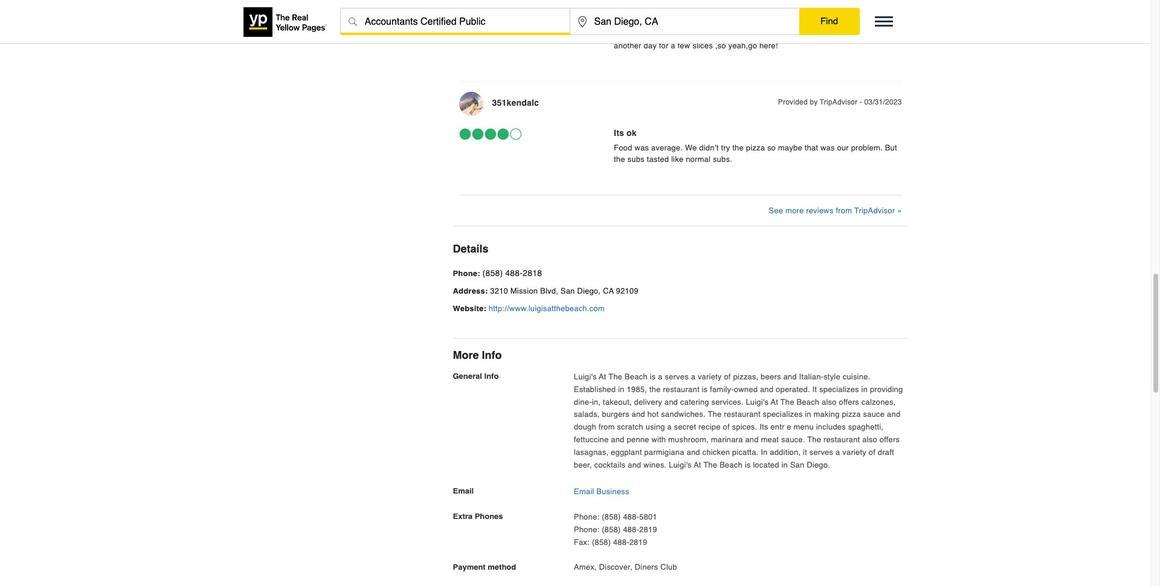 Task type: describe. For each thing, give the bounding box(es) containing it.
0 vertical spatial variety
[[698, 372, 722, 381]]

diego.
[[807, 460, 830, 469]]

takeout,
[[603, 397, 632, 406]]

1 vertical spatial specializes
[[763, 410, 803, 419]]

average.
[[651, 143, 683, 152]]

1 horizontal spatial at
[[694, 460, 701, 469]]

entr
[[771, 423, 785, 432]]

1 vertical spatial restaurant
[[724, 410, 761, 419]]

secret
[[674, 423, 696, 432]]

style inside yeah, go here! a most excellent ny style pie! highly recommended! we even went back another day for a few slices ,so yeah,go here!
[[689, 30, 706, 39]]

draft
[[878, 448, 894, 457]]

its inside luigi's at the beach is a serves a variety of pizzas, beers and italian-style cuisine. established in 1985, the restaurant is family-owned and operated. it specializes in providing dine-in, takeout, delivery and catering services. luigi's at the beach also offers calzones, salads, burgers and hot sandwiches. the restaurant specializes in making pizza sauce and dough from scratch using a secret recipe of spices. its entr e menu includes spaghetti, fettuccine and penne with mushroom, marinara and meat sauce. the restaurant also offers lasagnas, eggplant parmigiana and chicken picatta. in addition, it serves a variety of draft beer, cocktails and wines. luigi's at the beach is located in san diego.
[[760, 423, 768, 432]]

a up the delivery
[[658, 372, 663, 381]]

2 vertical spatial of
[[869, 448, 876, 457]]

pie!
[[708, 30, 721, 39]]

few
[[678, 41, 690, 50]]

address:
[[453, 286, 488, 295]]

website:
[[453, 304, 486, 313]]

Where? text field
[[570, 8, 799, 35]]

more
[[453, 349, 479, 361]]

email business link
[[574, 487, 629, 496]]

club
[[661, 562, 677, 571]]

for
[[659, 41, 669, 50]]

in up the takeout, on the bottom
[[618, 385, 625, 394]]

-
[[860, 98, 862, 106]]

the inside luigi's at the beach is a serves a variety of pizzas, beers and italian-style cuisine. established in 1985, the restaurant is family-owned and operated. it specializes in providing dine-in, takeout, delivery and catering services. luigi's at the beach also offers calzones, salads, burgers and hot sandwiches. the restaurant specializes in making pizza sauce and dough from scratch using a secret recipe of spices. its entr e menu includes spaghetti, fettuccine and penne with mushroom, marinara and meat sauce. the restaurant also offers lasagnas, eggplant parmigiana and chicken picatta. in addition, it serves a variety of draft beer, cocktails and wines. luigi's at the beach is located in san diego.
[[649, 385, 661, 394]]

here!
[[760, 41, 778, 50]]

didn't
[[699, 143, 719, 152]]

1 vertical spatial of
[[723, 423, 730, 432]]

,so
[[715, 41, 726, 50]]

info for more info
[[482, 349, 502, 361]]

penne
[[627, 435, 649, 444]]

0 vertical spatial serves
[[665, 372, 689, 381]]

established
[[574, 385, 616, 394]]

5801
[[639, 513, 657, 522]]

ok
[[627, 128, 637, 138]]

2 horizontal spatial is
[[745, 460, 751, 469]]

subs.
[[713, 155, 732, 164]]

find button
[[799, 8, 860, 34]]

we inside 'its ok food was average. we didn't try the pizza so maybe that was our problem. but the subs tasted like normal subs.'
[[685, 143, 697, 152]]

marinara
[[711, 435, 743, 444]]

from inside luigi's at the beach is a serves a variety of pizzas, beers and italian-style cuisine. established in 1985, the restaurant is family-owned and operated. it specializes in providing dine-in, takeout, delivery and catering services. luigi's at the beach also offers calzones, salads, burgers and hot sandwiches. the restaurant specializes in making pizza sauce and dough from scratch using a secret recipe of spices. its entr e menu includes spaghetti, fettuccine and penne with mushroom, marinara and meat sauce. the restaurant also offers lasagnas, eggplant parmigiana and chicken picatta. in addition, it serves a variety of draft beer, cocktails and wines. luigi's at the beach is located in san diego.
[[599, 423, 615, 432]]

yeah,go
[[728, 41, 757, 50]]

beers
[[761, 372, 781, 381]]

fettuccine
[[574, 435, 609, 444]]

Find a business text field
[[341, 8, 570, 35]]

dough
[[574, 423, 596, 432]]

its inside 'its ok food was average. we didn't try the pizza so maybe that was our problem. but the subs tasted like normal subs.'
[[614, 128, 624, 138]]

2 horizontal spatial at
[[771, 397, 778, 406]]

the up established
[[609, 372, 622, 381]]

dine-
[[574, 397, 592, 406]]

0 vertical spatial from
[[836, 206, 852, 215]]

most
[[621, 30, 639, 39]]

phone: for 5801
[[574, 513, 600, 522]]

italian-
[[799, 372, 824, 381]]

parmigiana
[[644, 448, 684, 457]]

by
[[810, 98, 818, 106]]

in up menu
[[805, 410, 811, 419]]

its ok food was average. we didn't try the pizza so maybe that was our problem. but the subs tasted like normal subs.
[[614, 128, 897, 164]]

another
[[614, 41, 641, 50]]

more
[[786, 206, 804, 215]]

address: 3210 mission blvd, san diego, ca 92109
[[453, 286, 639, 295]]

0 vertical spatial at
[[599, 372, 606, 381]]

a up catering at the bottom of page
[[691, 372, 696, 381]]

phones
[[475, 512, 503, 521]]

meat
[[761, 435, 779, 444]]

2 vertical spatial restaurant
[[824, 435, 860, 444]]

488- up amex, discover, diners club
[[613, 538, 629, 547]]

0 vertical spatial restaurant
[[663, 385, 700, 394]]

burgers
[[602, 410, 629, 419]]

go
[[639, 15, 651, 24]]

includes
[[816, 423, 846, 432]]

0 vertical spatial tripadvisor
[[820, 98, 858, 106]]

food
[[614, 143, 632, 152]]

it
[[812, 385, 817, 394]]

chicken
[[703, 448, 730, 457]]

recommended!
[[748, 30, 802, 39]]

payment
[[453, 562, 486, 571]]

1 vertical spatial serves
[[810, 448, 833, 457]]

using
[[646, 423, 665, 432]]

ca
[[603, 286, 614, 295]]

the down menu
[[807, 435, 821, 444]]

phone: (858) 488-5801 phone: (858) 488-2819 fax: (858) 488-2819
[[574, 513, 657, 547]]

reviews
[[806, 206, 834, 215]]

try
[[721, 143, 730, 152]]

the real yellow pages logo image
[[243, 7, 328, 37]]

in
[[761, 448, 768, 457]]

providing
[[870, 385, 903, 394]]

1 was from the left
[[635, 143, 649, 152]]

menu
[[794, 423, 814, 432]]

we inside yeah, go here! a most excellent ny style pie! highly recommended! we even went back another day for a few slices ,so yeah,go here!
[[804, 30, 816, 39]]

discover,
[[599, 562, 633, 571]]

normal
[[686, 155, 711, 164]]

highly
[[723, 30, 746, 39]]

»
[[897, 206, 902, 215]]

see more reviews from tripadvisor »
[[769, 206, 902, 215]]

amex, discover, diners club
[[574, 562, 677, 571]]

2 vertical spatial phone:
[[574, 525, 600, 534]]

(858) up "3210"
[[483, 268, 503, 278]]

website: http://www.luigisatthebeach.com
[[453, 304, 605, 313]]

spaghetti,
[[848, 423, 884, 432]]

located
[[753, 460, 779, 469]]

mission
[[511, 286, 538, 295]]

pizzas,
[[733, 372, 759, 381]]

1 vertical spatial luigi's
[[746, 397, 769, 406]]

and up eggplant
[[611, 435, 625, 444]]

pizza inside luigi's at the beach is a serves a variety of pizzas, beers and italian-style cuisine. established in 1985, the restaurant is family-owned and operated. it specializes in providing dine-in, takeout, delivery and catering services. luigi's at the beach also offers calzones, salads, burgers and hot sandwiches. the restaurant specializes in making pizza sauce and dough from scratch using a secret recipe of spices. its entr e menu includes spaghetti, fettuccine and penne with mushroom, marinara and meat sauce. the restaurant also offers lasagnas, eggplant parmigiana and chicken picatta. in addition, it serves a variety of draft beer, cocktails and wines. luigi's at the beach is located in san diego.
[[842, 410, 861, 419]]

info for general info
[[484, 372, 499, 381]]

with
[[652, 435, 666, 444]]



Task type: vqa. For each thing, say whether or not it's contained in the screenshot.
rightmost SALAD
no



Task type: locate. For each thing, give the bounding box(es) containing it.
and down eggplant
[[628, 460, 641, 469]]

in down addition,
[[782, 460, 788, 469]]

family-
[[710, 385, 734, 394]]

the right try
[[733, 143, 744, 152]]

1 horizontal spatial style
[[824, 372, 841, 381]]

serves
[[665, 372, 689, 381], [810, 448, 833, 457]]

at up established
[[599, 372, 606, 381]]

mushroom,
[[668, 435, 709, 444]]

0 horizontal spatial the
[[614, 155, 625, 164]]

also down spaghetti, at the right bottom
[[862, 435, 877, 444]]

1 vertical spatial 2819
[[629, 538, 647, 547]]

in,
[[592, 397, 601, 406]]

0 horizontal spatial specializes
[[763, 410, 803, 419]]

lasagnas,
[[574, 448, 609, 457]]

extra
[[453, 512, 473, 521]]

0 vertical spatial san
[[561, 286, 575, 295]]

1 vertical spatial style
[[824, 372, 841, 381]]

payment method
[[453, 562, 516, 571]]

0 vertical spatial the
[[733, 143, 744, 152]]

a
[[671, 41, 675, 50], [658, 372, 663, 381], [691, 372, 696, 381], [667, 423, 672, 432], [836, 448, 840, 457]]

1 horizontal spatial is
[[702, 385, 708, 394]]

2819 down 5801
[[639, 525, 657, 534]]

pizza inside 'its ok food was average. we didn't try the pizza so maybe that was our problem. but the subs tasted like normal subs.'
[[746, 143, 765, 152]]

san down the it
[[790, 460, 805, 469]]

diners
[[635, 562, 658, 571]]

email up extra
[[453, 487, 474, 496]]

phone: inside phone: (858) 488-2818
[[453, 269, 480, 278]]

luigi's down parmigiana
[[669, 460, 692, 469]]

and left hot
[[632, 410, 645, 419]]

offers
[[839, 397, 859, 406], [880, 435, 900, 444]]

general
[[453, 372, 482, 381]]

0 vertical spatial 2819
[[639, 525, 657, 534]]

0 horizontal spatial was
[[635, 143, 649, 152]]

slices
[[693, 41, 713, 50]]

info right the general at the bottom of the page
[[484, 372, 499, 381]]

0 horizontal spatial variety
[[698, 372, 722, 381]]

is up catering at the bottom of page
[[702, 385, 708, 394]]

offers up the making
[[839, 397, 859, 406]]

see
[[769, 206, 783, 215]]

0 vertical spatial its
[[614, 128, 624, 138]]

excellent
[[641, 30, 673, 39]]

amex,
[[574, 562, 597, 571]]

tripadvisor left -
[[820, 98, 858, 106]]

1 horizontal spatial from
[[836, 206, 852, 215]]

the
[[609, 372, 622, 381], [781, 397, 794, 406], [708, 410, 722, 419], [807, 435, 821, 444], [704, 460, 717, 469]]

in
[[618, 385, 625, 394], [861, 385, 868, 394], [805, 410, 811, 419], [782, 460, 788, 469]]

2 horizontal spatial restaurant
[[824, 435, 860, 444]]

catering
[[680, 397, 709, 406]]

1 horizontal spatial luigi's
[[669, 460, 692, 469]]

picatta.
[[732, 448, 759, 457]]

1 horizontal spatial the
[[649, 385, 661, 394]]

0 horizontal spatial is
[[650, 372, 656, 381]]

2 horizontal spatial luigi's
[[746, 397, 769, 406]]

0 vertical spatial style
[[689, 30, 706, 39]]

services.
[[712, 397, 744, 406]]

style left "cuisine."
[[824, 372, 841, 381]]

was left our
[[821, 143, 835, 152]]

0 horizontal spatial its
[[614, 128, 624, 138]]

488-
[[505, 268, 523, 278], [623, 513, 639, 522], [623, 525, 639, 534], [613, 538, 629, 547]]

operated.
[[776, 385, 810, 394]]

a down includes
[[836, 448, 840, 457]]

of up marinara
[[723, 423, 730, 432]]

the down "food"
[[614, 155, 625, 164]]

1 vertical spatial phone:
[[574, 513, 600, 522]]

1 horizontal spatial we
[[804, 30, 816, 39]]

1985,
[[627, 385, 647, 394]]

back
[[858, 30, 875, 39]]

and down beers
[[760, 385, 774, 394]]

0 vertical spatial we
[[804, 30, 816, 39]]

its left the entr
[[760, 423, 768, 432]]

1 horizontal spatial pizza
[[842, 410, 861, 419]]

2819 up "diners"
[[629, 538, 647, 547]]

1 vertical spatial is
[[702, 385, 708, 394]]

0 horizontal spatial beach
[[625, 372, 648, 381]]

day
[[644, 41, 657, 50]]

the down chicken
[[704, 460, 717, 469]]

is down picatta.
[[745, 460, 751, 469]]

1 vertical spatial the
[[614, 155, 625, 164]]

restaurant up catering at the bottom of page
[[663, 385, 700, 394]]

2 vertical spatial is
[[745, 460, 751, 469]]

tripadvisor
[[820, 98, 858, 106], [854, 206, 895, 215]]

in down "cuisine."
[[861, 385, 868, 394]]

0 vertical spatial is
[[650, 372, 656, 381]]

0 horizontal spatial restaurant
[[663, 385, 700, 394]]

1 horizontal spatial was
[[821, 143, 835, 152]]

hot
[[648, 410, 659, 419]]

its
[[614, 128, 624, 138], [760, 423, 768, 432]]

2 horizontal spatial the
[[733, 143, 744, 152]]

0 horizontal spatial offers
[[839, 397, 859, 406]]

the up the delivery
[[649, 385, 661, 394]]

(858) up discover, at right
[[602, 525, 621, 534]]

488- up mission
[[505, 268, 523, 278]]

is up the delivery
[[650, 372, 656, 381]]

1 horizontal spatial serves
[[810, 448, 833, 457]]

0 vertical spatial phone:
[[453, 269, 480, 278]]

method
[[488, 562, 516, 571]]

from down burgers
[[599, 423, 615, 432]]

we
[[804, 30, 816, 39], [685, 143, 697, 152]]

488- down 5801
[[623, 525, 639, 534]]

specializes down "cuisine."
[[819, 385, 859, 394]]

general info
[[453, 372, 499, 381]]

0 vertical spatial also
[[822, 397, 837, 406]]

from
[[836, 206, 852, 215], [599, 423, 615, 432]]

restaurant down includes
[[824, 435, 860, 444]]

2 horizontal spatial beach
[[797, 397, 820, 406]]

sandwiches.
[[661, 410, 706, 419]]

1 vertical spatial variety
[[843, 448, 867, 457]]

2 vertical spatial at
[[694, 460, 701, 469]]

0 horizontal spatial email
[[453, 487, 474, 496]]

restaurant up spices.
[[724, 410, 761, 419]]

making
[[814, 410, 840, 419]]

like
[[671, 155, 684, 164]]

351kendalc
[[492, 98, 539, 108]]

fax:
[[574, 538, 590, 547]]

specializes up the entr
[[763, 410, 803, 419]]

yeah,
[[614, 15, 637, 24]]

calzones,
[[862, 397, 896, 406]]

and up picatta.
[[745, 435, 759, 444]]

a right using
[[667, 423, 672, 432]]

phone: for 2818
[[453, 269, 480, 278]]

salads,
[[574, 410, 600, 419]]

beach down it
[[797, 397, 820, 406]]

and down the calzones,
[[887, 410, 901, 419]]

pizza
[[746, 143, 765, 152], [842, 410, 861, 419]]

1 horizontal spatial san
[[790, 460, 805, 469]]

cuisine.
[[843, 372, 870, 381]]

info right more
[[482, 349, 502, 361]]

it
[[803, 448, 807, 457]]

(858) down business
[[602, 513, 621, 522]]

sauce
[[863, 410, 885, 419]]

serves up the diego.
[[810, 448, 833, 457]]

0 vertical spatial pizza
[[746, 143, 765, 152]]

1 vertical spatial from
[[599, 423, 615, 432]]

92109
[[616, 286, 639, 295]]

was
[[635, 143, 649, 152], [821, 143, 835, 152]]

spices.
[[732, 423, 757, 432]]

beer,
[[574, 460, 592, 469]]

0 vertical spatial of
[[724, 372, 731, 381]]

and up operated.
[[783, 372, 797, 381]]

luigi's up established
[[574, 372, 597, 381]]

san right blvd,
[[561, 286, 575, 295]]

san
[[561, 286, 575, 295], [790, 460, 805, 469]]

2818
[[523, 268, 542, 278]]

0 vertical spatial beach
[[625, 372, 648, 381]]

the up recipe
[[708, 410, 722, 419]]

find
[[821, 16, 838, 26]]

1 vertical spatial beach
[[797, 397, 820, 406]]

email for email business
[[574, 487, 594, 496]]

1 horizontal spatial its
[[760, 423, 768, 432]]

2 was from the left
[[821, 143, 835, 152]]

provided by tripadvisor - 03/31/2023
[[778, 98, 902, 106]]

email down beer,
[[574, 487, 594, 496]]

3210
[[490, 286, 508, 295]]

and down mushroom,
[[687, 448, 700, 457]]

1 horizontal spatial variety
[[843, 448, 867, 457]]

0 horizontal spatial also
[[822, 397, 837, 406]]

eggplant
[[611, 448, 642, 457]]

at down mushroom,
[[694, 460, 701, 469]]

wines.
[[644, 460, 667, 469]]

488- down business
[[623, 513, 639, 522]]

of up family-
[[724, 372, 731, 381]]

the down operated.
[[781, 397, 794, 406]]

provided
[[778, 98, 808, 106]]

1 vertical spatial info
[[484, 372, 499, 381]]

pizza left so
[[746, 143, 765, 152]]

2 vertical spatial luigi's
[[669, 460, 692, 469]]

style up slices
[[689, 30, 706, 39]]

0 horizontal spatial from
[[599, 423, 615, 432]]

we up the normal at the top right of the page
[[685, 143, 697, 152]]

0 vertical spatial offers
[[839, 397, 859, 406]]

san inside luigi's at the beach is a serves a variety of pizzas, beers and italian-style cuisine. established in 1985, the restaurant is family-owned and operated. it specializes in providing dine-in, takeout, delivery and catering services. luigi's at the beach also offers calzones, salads, burgers and hot sandwiches. the restaurant specializes in making pizza sauce and dough from scratch using a secret recipe of spices. its entr e menu includes spaghetti, fettuccine and penne with mushroom, marinara and meat sauce. the restaurant also offers lasagnas, eggplant parmigiana and chicken picatta. in addition, it serves a variety of draft beer, cocktails and wines. luigi's at the beach is located in san diego.
[[790, 460, 805, 469]]

business
[[597, 487, 629, 496]]

1 vertical spatial its
[[760, 423, 768, 432]]

1 vertical spatial we
[[685, 143, 697, 152]]

was up subs
[[635, 143, 649, 152]]

of left draft
[[869, 448, 876, 457]]

a
[[614, 30, 619, 39]]

variety
[[698, 372, 722, 381], [843, 448, 867, 457]]

extra phones
[[453, 512, 503, 521]]

1 horizontal spatial restaurant
[[724, 410, 761, 419]]

e
[[787, 423, 791, 432]]

2 vertical spatial the
[[649, 385, 661, 394]]

1 vertical spatial pizza
[[842, 410, 861, 419]]

0 horizontal spatial we
[[685, 143, 697, 152]]

offers up draft
[[880, 435, 900, 444]]

1 vertical spatial offers
[[880, 435, 900, 444]]

1 horizontal spatial offers
[[880, 435, 900, 444]]

variety down spaghetti, at the right bottom
[[843, 448, 867, 457]]

1 vertical spatial tripadvisor
[[854, 206, 895, 215]]

0 vertical spatial info
[[482, 349, 502, 361]]

(858)
[[483, 268, 503, 278], [602, 513, 621, 522], [602, 525, 621, 534], [592, 538, 611, 547]]

pizza up spaghetti, at the right bottom
[[842, 410, 861, 419]]

style inside luigi's at the beach is a serves a variety of pizzas, beers and italian-style cuisine. established in 1985, the restaurant is family-owned and operated. it specializes in providing dine-in, takeout, delivery and catering services. luigi's at the beach also offers calzones, salads, burgers and hot sandwiches. the restaurant specializes in making pizza sauce and dough from scratch using a secret recipe of spices. its entr e menu includes spaghetti, fettuccine and penne with mushroom, marinara and meat sauce. the restaurant also offers lasagnas, eggplant parmigiana and chicken picatta. in addition, it serves a variety of draft beer, cocktails and wines. luigi's at the beach is located in san diego.
[[824, 372, 841, 381]]

luigi's down owned
[[746, 397, 769, 406]]

2 vertical spatial beach
[[720, 460, 743, 469]]

and up sandwiches.
[[665, 397, 678, 406]]

1 horizontal spatial specializes
[[819, 385, 859, 394]]

of
[[724, 372, 731, 381], [723, 423, 730, 432], [869, 448, 876, 457]]

our
[[837, 143, 849, 152]]

also up the making
[[822, 397, 837, 406]]

0 horizontal spatial san
[[561, 286, 575, 295]]

(858) right fax:
[[592, 538, 611, 547]]

we left even at the right of page
[[804, 30, 816, 39]]

0 vertical spatial luigi's
[[574, 372, 597, 381]]

blvd,
[[540, 286, 558, 295]]

http://www.luigisatthebeach.com
[[489, 304, 605, 313]]

ny
[[675, 30, 687, 39]]

diego,
[[577, 286, 601, 295]]

serves up catering at the bottom of page
[[665, 372, 689, 381]]

1 vertical spatial san
[[790, 460, 805, 469]]

a inside yeah, go here! a most excellent ny style pie! highly recommended! we even went back another day for a few slices ,so yeah,go here!
[[671, 41, 675, 50]]

tripadvisor left the »
[[854, 206, 895, 215]]

beach down picatta.
[[720, 460, 743, 469]]

addition,
[[770, 448, 801, 457]]

0 horizontal spatial style
[[689, 30, 706, 39]]

0 horizontal spatial serves
[[665, 372, 689, 381]]

a right for
[[671, 41, 675, 50]]

email for email
[[453, 487, 474, 496]]

cocktails
[[594, 460, 626, 469]]

1 vertical spatial at
[[771, 397, 778, 406]]

at
[[599, 372, 606, 381], [771, 397, 778, 406], [694, 460, 701, 469]]

1 vertical spatial also
[[862, 435, 877, 444]]

1 horizontal spatial beach
[[720, 460, 743, 469]]

beach up 1985,
[[625, 372, 648, 381]]

0 vertical spatial specializes
[[819, 385, 859, 394]]

that
[[805, 143, 818, 152]]

at down operated.
[[771, 397, 778, 406]]

0 horizontal spatial at
[[599, 372, 606, 381]]

0 horizontal spatial luigi's
[[574, 372, 597, 381]]

http://www.luigisatthebeach.com link
[[489, 304, 605, 313]]

scratch
[[617, 423, 643, 432]]

1 horizontal spatial also
[[862, 435, 877, 444]]

0 horizontal spatial pizza
[[746, 143, 765, 152]]

from right reviews
[[836, 206, 852, 215]]

variety up family-
[[698, 372, 722, 381]]

its left ok
[[614, 128, 624, 138]]

email business
[[574, 487, 629, 496]]

1 horizontal spatial email
[[574, 487, 594, 496]]



